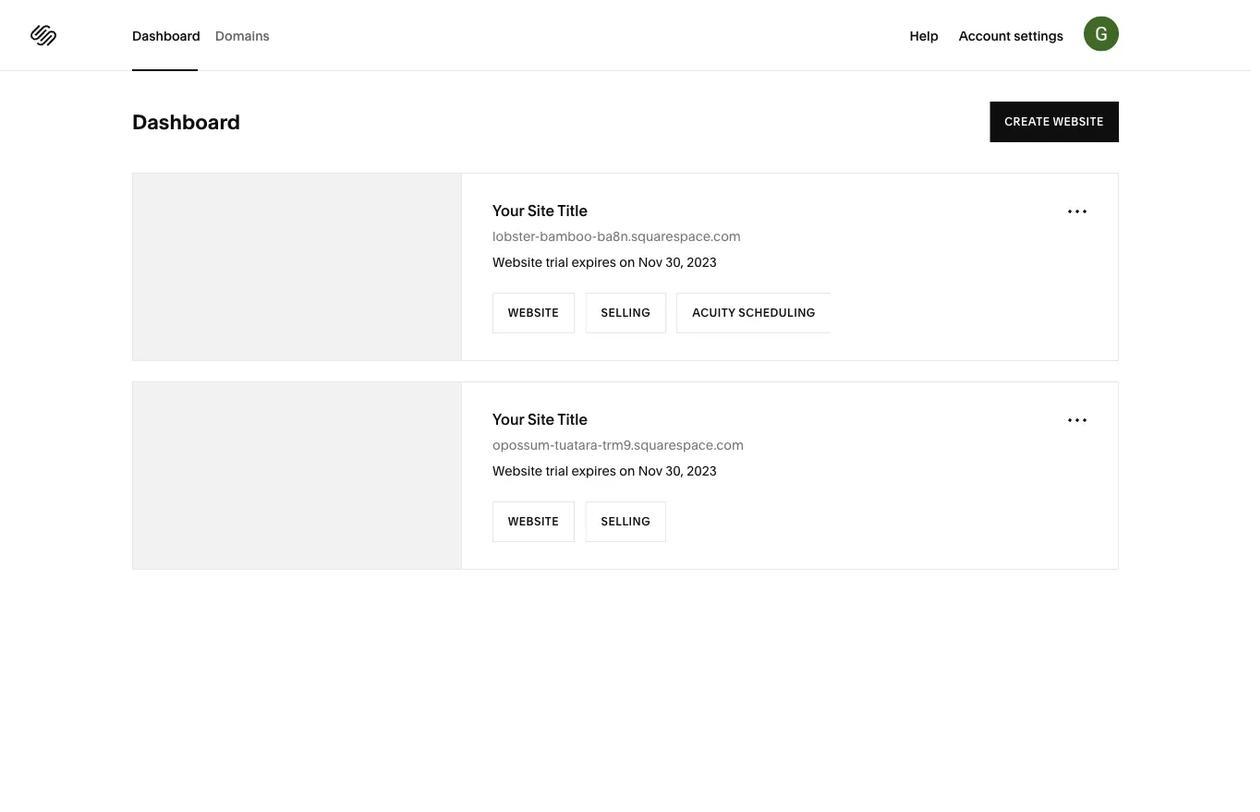 Task type: locate. For each thing, give the bounding box(es) containing it.
nov down the ba8n.squarespace.com
[[638, 255, 663, 270]]

your site title link for bamboo-
[[493, 201, 588, 221]]

1 selling from the top
[[601, 306, 651, 320]]

2 on from the top
[[620, 464, 635, 479]]

website link down lobster-
[[493, 293, 575, 334]]

create website link
[[990, 102, 1119, 142]]

2 website link from the top
[[493, 502, 575, 543]]

30, down the ba8n.squarespace.com
[[666, 255, 684, 270]]

1 dashboard from the top
[[132, 28, 200, 43]]

dashboard button
[[132, 0, 200, 71]]

help link
[[910, 26, 939, 44]]

tab list
[[132, 0, 284, 71]]

your site title link up lobster-
[[493, 201, 588, 221]]

0 vertical spatial website trial expires on nov 30, 2023
[[493, 255, 717, 270]]

1 vertical spatial 30,
[[666, 464, 684, 479]]

1 30, from the top
[[666, 255, 684, 270]]

tab list containing dashboard
[[132, 0, 284, 71]]

1 nov from the top
[[638, 255, 663, 270]]

2 trial from the top
[[546, 464, 569, 479]]

website link for bamboo-
[[493, 293, 575, 334]]

trial
[[546, 255, 569, 270], [546, 464, 569, 479]]

expires for ba8n.squarespace.com
[[572, 255, 616, 270]]

title for tuatara-
[[558, 410, 588, 428]]

dashboard
[[132, 28, 200, 43], [132, 110, 240, 134]]

2 site from the top
[[528, 410, 555, 428]]

0 vertical spatial your
[[493, 201, 524, 220]]

1 vertical spatial website trial expires on nov 30, 2023
[[493, 464, 717, 479]]

0 vertical spatial selling
[[601, 306, 651, 320]]

nov
[[638, 255, 663, 270], [638, 464, 663, 479]]

your up lobster-
[[493, 201, 524, 220]]

1 your from the top
[[493, 201, 524, 220]]

1 expires from the top
[[572, 255, 616, 270]]

1 vertical spatial 2023
[[687, 464, 717, 479]]

1 vertical spatial expires
[[572, 464, 616, 479]]

2 30, from the top
[[666, 464, 684, 479]]

2 selling link from the top
[[585, 502, 666, 543]]

opossum-
[[493, 438, 555, 453]]

2023 for lobster-bamboo-ba8n.squarespace.com
[[687, 255, 717, 270]]

1 website link from the top
[[493, 293, 575, 334]]

on down the opossum-tuatara-trm9.squarespace.com
[[620, 464, 635, 479]]

your site title link up 'opossum-'
[[493, 409, 588, 430]]

selling link down the opossum-tuatara-trm9.squarespace.com
[[585, 502, 666, 543]]

1 vertical spatial trial
[[546, 464, 569, 479]]

2 2023 from the top
[[687, 464, 717, 479]]

2 expires from the top
[[572, 464, 616, 479]]

nov down trm9.squarespace.com
[[638, 464, 663, 479]]

lobster-
[[493, 229, 540, 244]]

1 vertical spatial dashboard
[[132, 110, 240, 134]]

title up bamboo-
[[558, 201, 588, 220]]

domains button
[[215, 0, 270, 71]]

1 on from the top
[[620, 255, 635, 270]]

30, down trm9.squarespace.com
[[666, 464, 684, 479]]

your site title up lobster-
[[493, 201, 588, 220]]

2023 down trm9.squarespace.com
[[687, 464, 717, 479]]

website trial expires on nov 30, 2023 down the opossum-tuatara-trm9.squarespace.com
[[493, 464, 717, 479]]

2023
[[687, 255, 717, 270], [687, 464, 717, 479]]

2 nov from the top
[[638, 464, 663, 479]]

0 vertical spatial title
[[558, 201, 588, 220]]

30, for lobster-bamboo-ba8n.squarespace.com
[[666, 255, 684, 270]]

0 vertical spatial your site title link
[[493, 201, 588, 221]]

dashboard left domains button
[[132, 28, 200, 43]]

title for bamboo-
[[558, 201, 588, 220]]

1 vertical spatial your site title
[[493, 410, 588, 428]]

0 vertical spatial selling link
[[585, 293, 666, 334]]

1 vertical spatial nov
[[638, 464, 663, 479]]

1 vertical spatial title
[[558, 410, 588, 428]]

your site title for tuatara-
[[493, 410, 588, 428]]

0 vertical spatial 30,
[[666, 255, 684, 270]]

website link down 'opossum-'
[[493, 502, 575, 543]]

1 vertical spatial your site title link
[[493, 409, 588, 430]]

tuatara-
[[555, 438, 603, 453]]

your site title
[[493, 201, 588, 220], [493, 410, 588, 428]]

website link
[[493, 293, 575, 334], [493, 502, 575, 543]]

trial for opossum-
[[546, 464, 569, 479]]

0 vertical spatial expires
[[572, 255, 616, 270]]

30,
[[666, 255, 684, 270], [666, 464, 684, 479]]

on for bamboo-
[[620, 255, 635, 270]]

trial down tuatara-
[[546, 464, 569, 479]]

acuity
[[692, 306, 736, 320]]

on for tuatara-
[[620, 464, 635, 479]]

account settings link
[[959, 26, 1064, 44]]

2 dashboard from the top
[[132, 110, 240, 134]]

1 title from the top
[[558, 201, 588, 220]]

1 vertical spatial site
[[528, 410, 555, 428]]

1 site from the top
[[528, 201, 555, 220]]

account settings
[[959, 28, 1064, 44]]

expires down tuatara-
[[572, 464, 616, 479]]

0 vertical spatial your site title
[[493, 201, 588, 220]]

domains
[[215, 28, 270, 43]]

2 selling from the top
[[601, 515, 651, 529]]

1 vertical spatial selling
[[601, 515, 651, 529]]

trial down bamboo-
[[546, 255, 569, 270]]

2 title from the top
[[558, 410, 588, 428]]

2 your site title link from the top
[[493, 409, 588, 430]]

1 vertical spatial website link
[[493, 502, 575, 543]]

trial for lobster-
[[546, 255, 569, 270]]

your site title up 'opossum-'
[[493, 410, 588, 428]]

website trial expires on nov 30, 2023 down lobster-bamboo-ba8n.squarespace.com
[[493, 255, 717, 270]]

website trial expires on nov 30, 2023
[[493, 255, 717, 270], [493, 464, 717, 479]]

1 website trial expires on nov 30, 2023 from the top
[[493, 255, 717, 270]]

1 your site title link from the top
[[493, 201, 588, 221]]

30, for opossum-tuatara-trm9.squarespace.com
[[666, 464, 684, 479]]

1 trial from the top
[[546, 255, 569, 270]]

0 vertical spatial nov
[[638, 255, 663, 270]]

1 your site title from the top
[[493, 201, 588, 220]]

0 vertical spatial website link
[[493, 293, 575, 334]]

selling
[[601, 306, 651, 320], [601, 515, 651, 529]]

2023 for opossum-tuatara-trm9.squarespace.com
[[687, 464, 717, 479]]

expires down lobster-bamboo-ba8n.squarespace.com
[[572, 255, 616, 270]]

your up 'opossum-'
[[493, 410, 524, 428]]

account
[[959, 28, 1011, 44]]

site up 'opossum-'
[[528, 410, 555, 428]]

website
[[1053, 115, 1104, 128]]

dashboard down dashboard button
[[132, 110, 240, 134]]

1 selling link from the top
[[585, 293, 666, 334]]

selling down the opossum-tuatara-trm9.squarespace.com
[[601, 515, 651, 529]]

1 vertical spatial on
[[620, 464, 635, 479]]

scheduling
[[739, 306, 816, 320]]

website
[[493, 255, 543, 270], [508, 306, 560, 320], [493, 464, 543, 479], [508, 515, 560, 529]]

0 vertical spatial trial
[[546, 255, 569, 270]]

0 vertical spatial on
[[620, 255, 635, 270]]

1 vertical spatial your
[[493, 410, 524, 428]]

your site title link
[[493, 201, 588, 221], [493, 409, 588, 430]]

site up lobster-
[[528, 201, 555, 220]]

selling link down lobster-bamboo-ba8n.squarespace.com
[[585, 293, 666, 334]]

your site title link for tuatara-
[[493, 409, 588, 430]]

dashboard inside tab list
[[132, 28, 200, 43]]

2 your from the top
[[493, 410, 524, 428]]

create
[[1005, 115, 1051, 128]]

title up tuatara-
[[558, 410, 588, 428]]

ba8n.squarespace.com
[[597, 229, 741, 244]]

selling link for tuatara-
[[585, 502, 666, 543]]

0 vertical spatial site
[[528, 201, 555, 220]]

0 vertical spatial 2023
[[687, 255, 717, 270]]

title
[[558, 201, 588, 220], [558, 410, 588, 428]]

expires
[[572, 255, 616, 270], [572, 464, 616, 479]]

bamboo-
[[540, 229, 597, 244]]

selling for bamboo-
[[601, 306, 651, 320]]

on
[[620, 255, 635, 270], [620, 464, 635, 479]]

your for lobster-
[[493, 201, 524, 220]]

site
[[528, 201, 555, 220], [528, 410, 555, 428]]

1 2023 from the top
[[687, 255, 717, 270]]

2 website trial expires on nov 30, 2023 from the top
[[493, 464, 717, 479]]

your for opossum-
[[493, 410, 524, 428]]

your
[[493, 201, 524, 220], [493, 410, 524, 428]]

on down lobster-bamboo-ba8n.squarespace.com
[[620, 255, 635, 270]]

selling link
[[585, 293, 666, 334], [585, 502, 666, 543]]

2 your site title from the top
[[493, 410, 588, 428]]

0 vertical spatial dashboard
[[132, 28, 200, 43]]

1 vertical spatial selling link
[[585, 502, 666, 543]]

selling down lobster-bamboo-ba8n.squarespace.com
[[601, 306, 651, 320]]

2023 down the ba8n.squarespace.com
[[687, 255, 717, 270]]



Task type: describe. For each thing, give the bounding box(es) containing it.
website trial expires on nov 30, 2023 for bamboo-
[[493, 255, 717, 270]]

website trial expires on nov 30, 2023 for tuatara-
[[493, 464, 717, 479]]

help
[[910, 28, 939, 44]]

acuity scheduling link
[[677, 293, 832, 334]]

website link for tuatara-
[[493, 502, 575, 543]]

nov for tuatara-
[[638, 464, 663, 479]]

site for tuatara-
[[528, 410, 555, 428]]

lobster-bamboo-ba8n.squarespace.com
[[493, 229, 741, 244]]

settings
[[1014, 28, 1064, 44]]

trm9.squarespace.com
[[603, 438, 744, 453]]

create website
[[1005, 115, 1104, 128]]

your site title for bamboo-
[[493, 201, 588, 220]]

selling for tuatara-
[[601, 515, 651, 529]]

expires for trm9.squarespace.com
[[572, 464, 616, 479]]

selling link for bamboo-
[[585, 293, 666, 334]]

nov for bamboo-
[[638, 255, 663, 270]]

opossum-tuatara-trm9.squarespace.com
[[493, 438, 744, 453]]

site for bamboo-
[[528, 201, 555, 220]]

acuity scheduling
[[692, 306, 816, 320]]



Task type: vqa. For each thing, say whether or not it's contained in the screenshot.
28,
no



